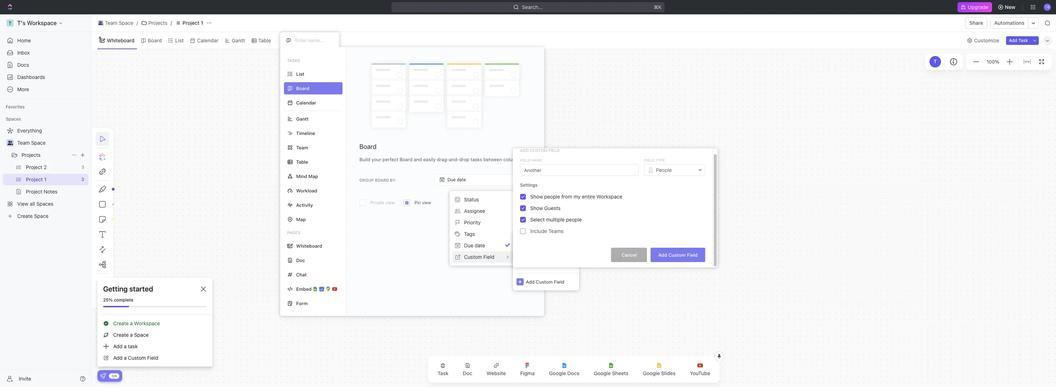 Task type: describe. For each thing, give the bounding box(es) containing it.
100% button
[[986, 57, 1001, 66]]

sheets
[[612, 371, 629, 377]]

people button
[[645, 164, 705, 176]]

field name
[[520, 158, 543, 163]]

tags
[[464, 231, 475, 237]]

1 horizontal spatial gantt
[[296, 116, 309, 122]]

google slides button
[[637, 359, 682, 381]]

spaces
[[6, 117, 21, 122]]

google slides
[[643, 371, 676, 377]]

select multiple people
[[530, 217, 582, 223]]

0 vertical spatial gantt
[[232, 37, 245, 43]]

1 vertical spatial list
[[296, 71, 304, 77]]

100%
[[987, 59, 1000, 65]]

1 horizontal spatial team space
[[105, 20, 133, 26]]

a for task
[[124, 344, 127, 350]]

2 horizontal spatial team
[[296, 145, 308, 151]]

priority
[[464, 220, 481, 226]]

group board by:
[[360, 178, 397, 183]]

started
[[129, 285, 153, 293]]

due for due date button
[[464, 243, 474, 249]]

google sheets
[[594, 371, 629, 377]]

add inside dropdown button
[[526, 279, 535, 285]]

⌘k
[[654, 4, 662, 10]]

project
[[183, 20, 200, 26]]

custom inside button
[[669, 252, 686, 258]]

show for show people from my entire workspace
[[530, 194, 543, 200]]

board
[[375, 178, 389, 183]]

1 horizontal spatial whiteboard
[[296, 243, 322, 249]]

Include Teams checkbox
[[520, 229, 526, 235]]

1
[[201, 20, 203, 26]]

add custom field inside dropdown button
[[526, 279, 565, 285]]

board link
[[146, 35, 162, 45]]

add task
[[1010, 38, 1029, 43]]

date for due date button
[[475, 243, 485, 249]]

close image
[[201, 287, 206, 292]]

project 1 link
[[174, 19, 205, 27]]

assignee button
[[453, 206, 513, 217]]

google for google docs
[[549, 371, 566, 377]]

add a task
[[113, 344, 138, 350]]

custom field
[[464, 254, 495, 260]]

user group image
[[98, 21, 103, 25]]

project 1
[[183, 20, 203, 26]]

0 vertical spatial people
[[545, 194, 560, 200]]

google for google slides
[[643, 371, 660, 377]]

google docs
[[549, 371, 580, 377]]

a for space
[[130, 332, 133, 338]]

1 vertical spatial board
[[360, 143, 377, 151]]

upgrade
[[968, 4, 989, 10]]

tree inside the sidebar navigation
[[3, 125, 88, 222]]

name
[[532, 158, 543, 163]]

1 horizontal spatial map
[[309, 174, 318, 179]]

0 horizontal spatial list
[[175, 37, 184, 43]]

figma button
[[515, 359, 541, 381]]

Enter name... field
[[295, 37, 333, 44]]

doc button
[[457, 359, 478, 381]]

youtube
[[690, 371, 711, 377]]

view
[[290, 37, 301, 43]]

Search... text field
[[527, 234, 576, 245]]

priority button
[[453, 217, 513, 229]]

inbox
[[17, 50, 30, 56]]

docs inside button
[[568, 371, 580, 377]]

docs link
[[3, 59, 88, 71]]

customize button
[[965, 35, 1002, 45]]

guests
[[545, 205, 561, 211]]

docs inside the sidebar navigation
[[17, 62, 29, 68]]

view button
[[280, 35, 304, 45]]

getting
[[103, 285, 128, 293]]

0 horizontal spatial doc
[[296, 258, 305, 263]]

assignee
[[464, 208, 485, 214]]

0 vertical spatial add custom field
[[520, 148, 560, 153]]

date for due date dropdown button
[[457, 177, 466, 183]]

1 horizontal spatial workspace
[[597, 194, 623, 200]]

status button
[[453, 194, 513, 206]]

people
[[656, 167, 672, 173]]

new
[[1005, 4, 1016, 10]]

website
[[487, 371, 506, 377]]

complete
[[114, 298, 133, 303]]

automations button
[[991, 18, 1029, 28]]

2 / from the left
[[171, 20, 172, 26]]

create a space
[[113, 332, 149, 338]]

due date button
[[434, 174, 532, 186]]

getting started
[[103, 285, 153, 293]]

include teams
[[530, 228, 564, 235]]

1 horizontal spatial projects
[[148, 20, 167, 26]]

0 horizontal spatial projects link
[[22, 150, 68, 161]]

Select multiple people checkbox
[[520, 217, 526, 223]]

Show Guests checkbox
[[520, 206, 526, 211]]

field type
[[645, 158, 665, 163]]

Show people from my entire Workspace checkbox
[[520, 194, 526, 200]]

show guests
[[530, 205, 561, 211]]

status
[[464, 197, 479, 203]]

25%
[[103, 298, 113, 303]]

figma
[[521, 371, 535, 377]]

search...
[[522, 4, 543, 10]]

automations
[[995, 20, 1025, 26]]

Enter name... text field
[[520, 164, 639, 176]]



Task type: vqa. For each thing, say whether or not it's contained in the screenshot.
Questions
no



Task type: locate. For each thing, give the bounding box(es) containing it.
youtube button
[[685, 359, 716, 381]]

0 vertical spatial doc
[[296, 258, 305, 263]]

0 horizontal spatial google
[[549, 371, 566, 377]]

board
[[148, 37, 162, 43], [360, 143, 377, 151], [508, 200, 523, 206]]

team space link
[[96, 19, 135, 27], [17, 137, 87, 149]]

1 vertical spatial add custom field
[[659, 252, 698, 258]]

team space inside tree
[[17, 140, 46, 146]]

gantt left table link
[[232, 37, 245, 43]]

task button
[[432, 359, 454, 381]]

2 horizontal spatial space
[[134, 332, 149, 338]]

a left task
[[124, 344, 127, 350]]

list down view
[[296, 71, 304, 77]]

show right the show people from my entire workspace option
[[530, 194, 543, 200]]

google sheets button
[[588, 359, 635, 381]]

0 vertical spatial map
[[309, 174, 318, 179]]

team right user group icon
[[17, 140, 30, 146]]

share
[[970, 20, 984, 26]]

board up group
[[360, 143, 377, 151]]

1 horizontal spatial team space link
[[96, 19, 135, 27]]

0 vertical spatial task
[[1019, 38, 1029, 43]]

create
[[113, 321, 129, 327], [113, 332, 129, 338]]

0 vertical spatial team space link
[[96, 19, 135, 27]]

timeline
[[296, 130, 315, 136]]

0 vertical spatial docs
[[17, 62, 29, 68]]

tree
[[3, 125, 88, 222]]

mind map
[[296, 174, 318, 179]]

1 vertical spatial show
[[530, 205, 543, 211]]

table
[[258, 37, 271, 43], [296, 159, 308, 165]]

2 create from the top
[[113, 332, 129, 338]]

1 vertical spatial doc
[[463, 371, 473, 377]]

calendar up the timeline
[[296, 100, 316, 106]]

0 horizontal spatial table
[[258, 37, 271, 43]]

1 horizontal spatial team
[[105, 20, 118, 26]]

list link
[[174, 35, 184, 45]]

1 vertical spatial docs
[[568, 371, 580, 377]]

1 horizontal spatial table
[[296, 159, 308, 165]]

board left list link
[[148, 37, 162, 43]]

create up add a task
[[113, 332, 129, 338]]

space up whiteboard "link"
[[119, 20, 133, 26]]

website button
[[481, 359, 512, 381]]

1 vertical spatial projects link
[[22, 150, 68, 161]]

google right figma
[[549, 371, 566, 377]]

cancel
[[622, 252, 637, 258]]

1 vertical spatial map
[[296, 217, 306, 222]]

team right user group image
[[105, 20, 118, 26]]

whiteboard link
[[105, 35, 135, 45]]

add custom field inside button
[[659, 252, 698, 258]]

task down automations button at top right
[[1019, 38, 1029, 43]]

3 google from the left
[[643, 371, 660, 377]]

0 horizontal spatial team space link
[[17, 137, 87, 149]]

teams
[[549, 228, 564, 235]]

1 horizontal spatial task
[[1019, 38, 1029, 43]]

user group image
[[7, 141, 13, 145]]

whiteboard
[[107, 37, 135, 43], [296, 243, 322, 249]]

map right mind
[[309, 174, 318, 179]]

custom field button
[[453, 252, 513, 263]]

google left slides
[[643, 371, 660, 377]]

0 horizontal spatial /
[[137, 20, 138, 26]]

2 google from the left
[[594, 371, 611, 377]]

1 vertical spatial projects
[[22, 152, 41, 158]]

2 horizontal spatial board
[[508, 200, 523, 206]]

due date up status
[[448, 177, 466, 183]]

team space right user group icon
[[17, 140, 46, 146]]

google
[[549, 371, 566, 377], [594, 371, 611, 377], [643, 371, 660, 377]]

2 vertical spatial board
[[508, 200, 523, 206]]

1 google from the left
[[549, 371, 566, 377]]

date up the custom field
[[475, 243, 485, 249]]

due date inside dropdown button
[[448, 177, 466, 183]]

1 horizontal spatial due
[[464, 243, 474, 249]]

0 vertical spatial whiteboard
[[107, 37, 135, 43]]

field inside button
[[687, 252, 698, 258]]

1 horizontal spatial projects link
[[140, 19, 169, 27]]

0 horizontal spatial board
[[148, 37, 162, 43]]

a for workspace
[[130, 321, 133, 327]]

gantt link
[[230, 35, 245, 45]]

home
[[17, 37, 31, 44]]

home link
[[3, 35, 88, 46]]

2 vertical spatial add custom field
[[526, 279, 565, 285]]

due date for due date dropdown button
[[448, 177, 466, 183]]

upgrade link
[[958, 2, 993, 12]]

a down add a task
[[124, 355, 127, 361]]

1 vertical spatial whiteboard
[[296, 243, 322, 249]]

1 horizontal spatial /
[[171, 20, 172, 26]]

show up "select"
[[530, 205, 543, 211]]

due date up the custom field
[[464, 243, 485, 249]]

date
[[457, 177, 466, 183], [475, 243, 485, 249]]

inbox link
[[3, 47, 88, 59]]

due date button
[[453, 240, 513, 252]]

table up mind
[[296, 159, 308, 165]]

0 vertical spatial list
[[175, 37, 184, 43]]

map down activity
[[296, 217, 306, 222]]

1 show from the top
[[530, 194, 543, 200]]

tags button
[[453, 229, 513, 240]]

people right multiple
[[566, 217, 582, 223]]

team
[[105, 20, 118, 26], [17, 140, 30, 146], [296, 145, 308, 151]]

1 horizontal spatial list
[[296, 71, 304, 77]]

0 vertical spatial projects
[[148, 20, 167, 26]]

0 vertical spatial due
[[448, 177, 456, 183]]

date inside button
[[475, 243, 485, 249]]

1 horizontal spatial board
[[360, 143, 377, 151]]

form
[[296, 301, 308, 307]]

0 horizontal spatial whiteboard
[[107, 37, 135, 43]]

by:
[[390, 178, 397, 183]]

projects
[[148, 20, 167, 26], [22, 152, 41, 158]]

sidebar navigation
[[0, 14, 92, 388]]

workspace
[[597, 194, 623, 200], [134, 321, 160, 327]]

team space up whiteboard "link"
[[105, 20, 133, 26]]

space down create a workspace
[[134, 332, 149, 338]]

doc
[[296, 258, 305, 263], [463, 371, 473, 377]]

1 vertical spatial space
[[31, 140, 46, 146]]

task left "doc" button
[[438, 371, 449, 377]]

space
[[119, 20, 133, 26], [31, 140, 46, 146], [134, 332, 149, 338]]

0 horizontal spatial team
[[17, 140, 30, 146]]

table link
[[257, 35, 271, 45]]

0 vertical spatial table
[[258, 37, 271, 43]]

create a workspace
[[113, 321, 160, 327]]

people up guests on the bottom right of the page
[[545, 194, 560, 200]]

0 horizontal spatial due
[[448, 177, 456, 183]]

0 vertical spatial due date
[[448, 177, 466, 183]]

1 create from the top
[[113, 321, 129, 327]]

create for create a space
[[113, 332, 129, 338]]

team down the timeline
[[296, 145, 308, 151]]

2 show from the top
[[530, 205, 543, 211]]

whiteboard inside "link"
[[107, 37, 135, 43]]

multiple
[[546, 217, 565, 223]]

whiteboard left board link
[[107, 37, 135, 43]]

1 vertical spatial gantt
[[296, 116, 309, 122]]

date inside dropdown button
[[457, 177, 466, 183]]

create up create a space on the bottom of the page
[[113, 321, 129, 327]]

workspace up create a space on the bottom of the page
[[134, 321, 160, 327]]

0 horizontal spatial gantt
[[232, 37, 245, 43]]

view button
[[280, 32, 304, 49]]

0 horizontal spatial space
[[31, 140, 46, 146]]

embed
[[296, 286, 312, 292]]

1 horizontal spatial google
[[594, 371, 611, 377]]

mind
[[296, 174, 307, 179]]

0 vertical spatial show
[[530, 194, 543, 200]]

my
[[574, 194, 581, 200]]

add custom field button
[[651, 248, 706, 263]]

1 vertical spatial people
[[566, 217, 582, 223]]

onboarding checklist button image
[[100, 374, 106, 379]]

team inside tree
[[17, 140, 30, 146]]

0 horizontal spatial projects
[[22, 152, 41, 158]]

google docs button
[[544, 359, 586, 381]]

0 horizontal spatial calendar
[[197, 37, 219, 43]]

due date inside button
[[464, 243, 485, 249]]

show
[[530, 194, 543, 200], [530, 205, 543, 211]]

create for create a workspace
[[113, 321, 129, 327]]

1 / from the left
[[137, 20, 138, 26]]

space right user group icon
[[31, 140, 46, 146]]

date up status
[[457, 177, 466, 183]]

2 vertical spatial space
[[134, 332, 149, 338]]

1 horizontal spatial space
[[119, 20, 133, 26]]

invite
[[19, 376, 31, 382]]

favorites
[[6, 104, 25, 110]]

cancel button
[[612, 248, 648, 263]]

google left sheets
[[594, 371, 611, 377]]

calendar inside calendar link
[[197, 37, 219, 43]]

favorites button
[[3, 103, 28, 111]]

calendar down 1
[[197, 37, 219, 43]]

1 horizontal spatial date
[[475, 243, 485, 249]]

select
[[530, 217, 545, 223]]

0 vertical spatial calendar
[[197, 37, 219, 43]]

list down project 1 link
[[175, 37, 184, 43]]

workspace right entire
[[597, 194, 623, 200]]

board down the show people from my entire workspace option
[[508, 200, 523, 206]]

due
[[448, 177, 456, 183], [464, 243, 474, 249]]

1 horizontal spatial calendar
[[296, 100, 316, 106]]

doc right 'task' button
[[463, 371, 473, 377]]

onboarding checklist button element
[[100, 374, 106, 379]]

1 vertical spatial create
[[113, 332, 129, 338]]

workload
[[296, 188, 317, 194]]

1 horizontal spatial people
[[566, 217, 582, 223]]

1 vertical spatial due
[[464, 243, 474, 249]]

type
[[656, 158, 665, 163]]

0 horizontal spatial people
[[545, 194, 560, 200]]

1 vertical spatial workspace
[[134, 321, 160, 327]]

0 horizontal spatial workspace
[[134, 321, 160, 327]]

1 vertical spatial date
[[475, 243, 485, 249]]

2 horizontal spatial google
[[643, 371, 660, 377]]

1 vertical spatial task
[[438, 371, 449, 377]]

dashboards link
[[3, 72, 88, 83]]

due date for due date button
[[464, 243, 485, 249]]

0 vertical spatial date
[[457, 177, 466, 183]]

0 vertical spatial board
[[148, 37, 162, 43]]

show people from my entire workspace
[[530, 194, 623, 200]]

0 vertical spatial workspace
[[597, 194, 623, 200]]

0 horizontal spatial docs
[[17, 62, 29, 68]]

0 horizontal spatial date
[[457, 177, 466, 183]]

space inside tree
[[31, 140, 46, 146]]

include
[[530, 228, 547, 235]]

calendar link
[[196, 35, 219, 45]]

add custom field button
[[513, 273, 579, 291]]

1 vertical spatial team space
[[17, 140, 46, 146]]

doc inside button
[[463, 371, 473, 377]]

0 horizontal spatial team space
[[17, 140, 46, 146]]

1 vertical spatial calendar
[[296, 100, 316, 106]]

0 vertical spatial space
[[119, 20, 133, 26]]

show for show guests
[[530, 205, 543, 211]]

due for due date dropdown button
[[448, 177, 456, 183]]

projects inside tree
[[22, 152, 41, 158]]

entire
[[582, 194, 595, 200]]

dashboards
[[17, 74, 45, 80]]

group
[[360, 178, 374, 183]]

task
[[128, 344, 138, 350]]

due inside button
[[464, 243, 474, 249]]

1 vertical spatial table
[[296, 159, 308, 165]]

field
[[549, 148, 560, 153], [520, 158, 531, 163], [645, 158, 655, 163], [687, 252, 698, 258], [484, 254, 495, 260], [554, 279, 565, 285], [147, 355, 158, 361]]

table right the "gantt" link
[[258, 37, 271, 43]]

gantt up the timeline
[[296, 116, 309, 122]]

1 vertical spatial team space link
[[17, 137, 87, 149]]

a up create a space on the bottom of the page
[[130, 321, 133, 327]]

team space link inside tree
[[17, 137, 87, 149]]

tree containing team space
[[3, 125, 88, 222]]

people
[[545, 194, 560, 200], [566, 217, 582, 223]]

1/4
[[111, 374, 117, 379]]

google inside button
[[643, 371, 660, 377]]

map
[[309, 174, 318, 179], [296, 217, 306, 222]]

0 vertical spatial create
[[113, 321, 129, 327]]

0 vertical spatial team space
[[105, 20, 133, 26]]

whiteboard up the chat on the left bottom
[[296, 243, 322, 249]]

a for custom
[[124, 355, 127, 361]]

1 horizontal spatial docs
[[568, 371, 580, 377]]

google for google sheets
[[594, 371, 611, 377]]

chat
[[296, 272, 307, 278]]

add custom field
[[520, 148, 560, 153], [659, 252, 698, 258], [526, 279, 565, 285]]

settings
[[520, 183, 538, 188]]

a
[[130, 321, 133, 327], [130, 332, 133, 338], [124, 344, 127, 350], [124, 355, 127, 361]]

25% complete
[[103, 298, 133, 303]]

0 horizontal spatial map
[[296, 217, 306, 222]]

due inside dropdown button
[[448, 177, 456, 183]]

1 vertical spatial due date
[[464, 243, 485, 249]]

doc up the chat on the left bottom
[[296, 258, 305, 263]]

1 horizontal spatial doc
[[463, 371, 473, 377]]

0 vertical spatial projects link
[[140, 19, 169, 27]]

0 horizontal spatial task
[[438, 371, 449, 377]]

a up task
[[130, 332, 133, 338]]



